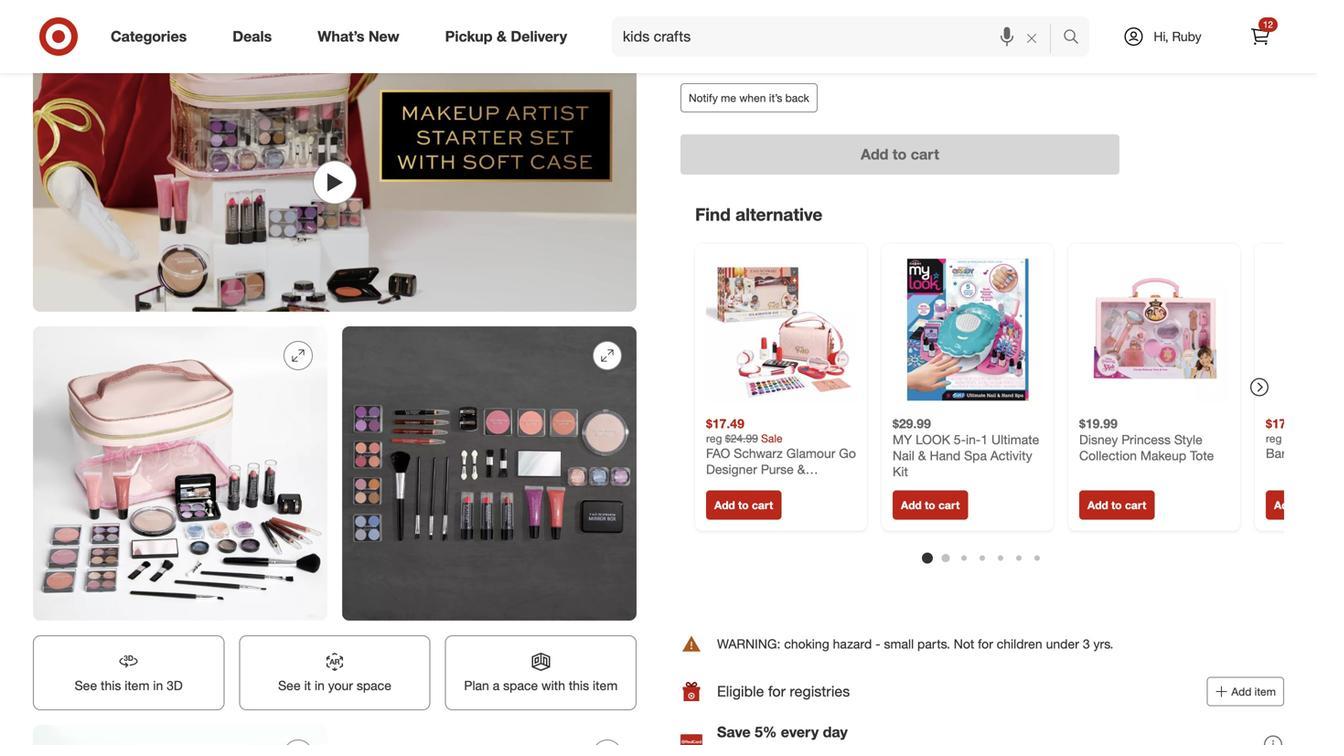 Task type: describe. For each thing, give the bounding box(es) containing it.
day
[[823, 724, 848, 742]]

in-
[[966, 432, 981, 448]]

0 vertical spatial for
[[978, 637, 994, 653]]

categories
[[111, 28, 187, 45]]

out of stock
[[681, 53, 766, 71]]

0 horizontal spatial not available
[[694, 9, 757, 23]]

sale
[[761, 432, 783, 446]]

look
[[916, 432, 951, 448]]

$17.59 reg barbie m
[[1266, 416, 1318, 462]]

12 link
[[1241, 16, 1281, 57]]

$17.49 reg $24.99 sale fao schwarz glamour go designer purse & accessories
[[706, 416, 856, 494]]

eligible for registries
[[717, 683, 850, 701]]

add for $19.99 disney princess style collection makeup tote
[[1088, 499, 1109, 513]]

2 horizontal spatial not available
[[990, 8, 1054, 22]]

add to cart for $29.99 my look 5-in-1 ultimate nail & hand spa activity kit
[[901, 499, 960, 513]]

out
[[681, 53, 706, 71]]

ruby
[[1173, 28, 1202, 44]]

space inside button
[[503, 678, 538, 694]]

fao schwarz ultimate makeup kit, 6 of 11 image
[[342, 725, 637, 746]]

save 5% every day
[[717, 724, 848, 742]]

hi, ruby
[[1154, 28, 1202, 44]]

add to cart button for $29.99 my look 5-in-1 ultimate nail & hand spa activity kit
[[893, 491, 968, 520]]

$29.99 my look 5-in-1 ultimate nail & hand spa activity kit
[[893, 416, 1040, 480]]

what's
[[318, 28, 365, 45]]

style
[[1175, 432, 1203, 448]]

stock
[[728, 53, 766, 71]]

under
[[1046, 637, 1080, 653]]

hi,
[[1154, 28, 1169, 44]]

me
[[721, 91, 737, 105]]

hazard
[[833, 637, 872, 653]]

warning: choking hazard - small parts. not for children under 3 yrs.
[[717, 637, 1114, 653]]

of
[[710, 53, 724, 71]]

to for $29.99 my look 5-in-1 ultimate nail & hand spa activity kit
[[925, 499, 936, 513]]

princess
[[1122, 432, 1171, 448]]

activity
[[991, 448, 1033, 464]]

this inside button
[[569, 678, 589, 694]]

reg for $17.49
[[706, 432, 722, 446]]

barbie makeup case image
[[1266, 255, 1318, 405]]

add to cart for $19.99 disney princess style collection makeup tote
[[1088, 499, 1147, 513]]

-
[[876, 637, 881, 653]]

12
[[1264, 19, 1274, 30]]

add to cart button for $19.99 disney princess style collection makeup tote
[[1080, 491, 1155, 520]]

notify me when it's back button
[[681, 83, 818, 112]]

5-
[[954, 432, 966, 448]]

3
[[1083, 637, 1090, 653]]

1 horizontal spatial item
[[593, 678, 618, 694]]

deals
[[233, 28, 272, 45]]

1 vertical spatial for
[[768, 683, 786, 701]]

available for 1st not available button from the left
[[714, 9, 757, 23]]

fao schwarz glamour go designer purse & accessories image
[[706, 255, 856, 405]]

your
[[328, 678, 353, 694]]

fao schwarz ultimate makeup kit, 1 of 11 image
[[33, 0, 637, 38]]

when
[[740, 91, 766, 105]]

fao schwarz ultimate makeup kit, 4 of 11 image
[[342, 327, 637, 622]]

nail
[[893, 448, 915, 464]]

space inside button
[[357, 678, 392, 694]]

$17.49
[[706, 416, 745, 432]]

choking
[[784, 637, 830, 653]]

it
[[304, 678, 311, 694]]

$17.59
[[1266, 416, 1305, 432]]

delivery
[[511, 28, 567, 45]]

$29.99
[[893, 416, 931, 432]]

save
[[717, 724, 751, 742]]

& inside $17.49 reg $24.99 sale fao schwarz glamour go designer purse & accessories
[[798, 462, 806, 478]]

see it in your space button
[[239, 636, 431, 711]]

makeup
[[1141, 448, 1187, 464]]

add for $17.49 reg $24.99 sale fao schwarz glamour go designer purse & accessories
[[715, 499, 735, 513]]

go
[[839, 446, 856, 462]]

children
[[997, 637, 1043, 653]]

add item button
[[1207, 678, 1285, 707]]

$24.99
[[725, 432, 758, 446]]

not for second not available button from the left
[[842, 9, 860, 23]]

not for 1st not available button from right
[[990, 8, 1008, 22]]

spa
[[964, 448, 987, 464]]

barbie
[[1266, 446, 1304, 462]]

notify me when it's back
[[689, 91, 810, 105]]

see this item in 3d
[[75, 678, 183, 694]]

collection
[[1080, 448, 1137, 464]]

add for $29.99 my look 5-in-1 ultimate nail & hand spa activity kit
[[901, 499, 922, 513]]

$19.99 disney princess style collection makeup tote
[[1080, 416, 1215, 464]]

hand
[[930, 448, 961, 464]]

in inside 'button'
[[153, 678, 163, 694]]

1 horizontal spatial not available
[[842, 9, 906, 23]]

alternative
[[736, 204, 823, 225]]

deals link
[[217, 16, 295, 57]]

tote
[[1191, 448, 1215, 464]]

it's
[[769, 91, 783, 105]]

every
[[781, 724, 819, 742]]

this inside 'button'
[[101, 678, 121, 694]]

disney
[[1080, 432, 1118, 448]]

what's new
[[318, 28, 400, 45]]

fao
[[706, 446, 731, 462]]

warning:
[[717, 637, 781, 653]]

parts.
[[918, 637, 951, 653]]

in inside button
[[315, 678, 325, 694]]



Task type: locate. For each thing, give the bounding box(es) containing it.
plan
[[464, 678, 489, 694]]

see it in your space
[[278, 678, 392, 694]]

1 horizontal spatial space
[[503, 678, 538, 694]]

$19.99
[[1080, 416, 1118, 432]]

1 not available button from the left
[[681, 0, 822, 37]]

1 space from the left
[[357, 678, 392, 694]]

2 horizontal spatial not available button
[[978, 0, 1120, 37]]

add to cart for $17.49 reg $24.99 sale fao schwarz glamour go designer purse & accessories
[[715, 499, 774, 513]]

plan a space with this item
[[464, 678, 618, 694]]

see this item in 3d button
[[33, 636, 224, 711]]

1 horizontal spatial reg
[[1266, 432, 1282, 446]]

1 horizontal spatial &
[[798, 462, 806, 478]]

0 horizontal spatial space
[[357, 678, 392, 694]]

a
[[493, 678, 500, 694]]

fao schwarz ultimate makeup kit, 5 of 11 image
[[33, 725, 328, 746]]

&
[[497, 28, 507, 45], [918, 448, 927, 464], [798, 462, 806, 478]]

fao schwarz ultimate makeup kit, 2 of 11, play video image
[[33, 53, 637, 312]]

not
[[990, 8, 1008, 22], [694, 9, 711, 23], [842, 9, 860, 23], [954, 637, 975, 653]]

this right the with
[[569, 678, 589, 694]]

in
[[153, 678, 163, 694], [315, 678, 325, 694]]

pickup & delivery
[[445, 28, 567, 45]]

1 horizontal spatial available
[[863, 9, 906, 23]]

0 horizontal spatial item
[[125, 678, 150, 694]]

add item
[[1232, 686, 1276, 699]]

0 horizontal spatial not available button
[[681, 0, 822, 37]]

notify
[[689, 91, 718, 105]]

1 horizontal spatial this
[[569, 678, 589, 694]]

in left 3d
[[153, 678, 163, 694]]

registries
[[790, 683, 850, 701]]

2 in from the left
[[315, 678, 325, 694]]

0 horizontal spatial for
[[768, 683, 786, 701]]

plan a space with this item button
[[445, 636, 637, 711]]

available
[[1011, 8, 1054, 22], [714, 9, 757, 23], [863, 9, 906, 23]]

reg
[[706, 432, 722, 446], [1266, 432, 1282, 446]]

see for see it in your space
[[278, 678, 301, 694]]

1 horizontal spatial see
[[278, 678, 301, 694]]

reg inside $17.49 reg $24.99 sale fao schwarz glamour go designer purse & accessories
[[706, 432, 722, 446]]

fao schwarz ultimate makeup kit, 3 of 11 image
[[33, 327, 328, 622]]

0 horizontal spatial see
[[75, 678, 97, 694]]

available for second not available button from the left
[[863, 9, 906, 23]]

pickup & delivery link
[[430, 16, 590, 57]]

this
[[101, 678, 121, 694], [569, 678, 589, 694]]

glamour
[[787, 446, 836, 462]]

2 not available button from the left
[[830, 0, 971, 37]]

not available
[[990, 8, 1054, 22], [694, 9, 757, 23], [842, 9, 906, 23]]

2 see from the left
[[278, 678, 301, 694]]

available for 1st not available button from right
[[1011, 8, 1054, 22]]

3d
[[167, 678, 183, 694]]

see left it
[[278, 678, 301, 694]]

3 not available button from the left
[[978, 0, 1120, 37]]

2 this from the left
[[569, 678, 589, 694]]

see inside 'button'
[[75, 678, 97, 694]]

0 horizontal spatial reg
[[706, 432, 722, 446]]

add to cart
[[861, 145, 940, 163], [715, 499, 774, 513], [901, 499, 960, 513], [1088, 499, 1147, 513]]

1
[[981, 432, 988, 448]]

add to cart button for $17.49 reg $24.99 sale fao schwarz glamour go designer purse & accessories
[[706, 491, 782, 520]]

0 horizontal spatial in
[[153, 678, 163, 694]]

1 horizontal spatial not available button
[[830, 0, 971, 37]]

2 horizontal spatial available
[[1011, 8, 1054, 22]]

new
[[369, 28, 400, 45]]

& inside $29.99 my look 5-in-1 ultimate nail & hand spa activity kit
[[918, 448, 927, 464]]

cart for $29.99 my look 5-in-1 ultimate nail & hand spa activity kit
[[939, 499, 960, 513]]

kit
[[893, 464, 908, 480]]

in right it
[[315, 678, 325, 694]]

this left 3d
[[101, 678, 121, 694]]

m
[[1307, 446, 1318, 462]]

purse
[[761, 462, 794, 478]]

my
[[893, 432, 912, 448]]

search button
[[1055, 16, 1099, 60]]

for left 'children'
[[978, 637, 994, 653]]

reg left $24.99
[[706, 432, 722, 446]]

not available button
[[681, 0, 822, 37], [830, 0, 971, 37], [978, 0, 1120, 37]]

cart for $19.99 disney princess style collection makeup tote
[[1125, 499, 1147, 513]]

back
[[786, 91, 810, 105]]

see for see this item in 3d
[[75, 678, 97, 694]]

with
[[542, 678, 565, 694]]

add
[[861, 145, 889, 163], [715, 499, 735, 513], [901, 499, 922, 513], [1088, 499, 1109, 513], [1232, 686, 1252, 699]]

1 see from the left
[[75, 678, 97, 694]]

space
[[357, 678, 392, 694], [503, 678, 538, 694]]

add to cart button
[[681, 134, 1120, 175], [706, 491, 782, 520], [893, 491, 968, 520], [1080, 491, 1155, 520]]

find alternative
[[695, 204, 823, 225]]

0 horizontal spatial &
[[497, 28, 507, 45]]

schwarz
[[734, 446, 783, 462]]

not for 1st not available button from the left
[[694, 9, 711, 23]]

cart for $17.49 reg $24.99 sale fao schwarz glamour go designer purse & accessories
[[752, 499, 774, 513]]

ultimate
[[992, 432, 1040, 448]]

& right purse
[[798, 462, 806, 478]]

reg inside $17.59 reg barbie m
[[1266, 432, 1282, 446]]

my look 5-in-1 ultimate nail & hand spa activity kit image
[[893, 255, 1043, 405]]

0 horizontal spatial this
[[101, 678, 121, 694]]

item inside 'button'
[[125, 678, 150, 694]]

small
[[884, 637, 914, 653]]

space right a
[[503, 678, 538, 694]]

see
[[75, 678, 97, 694], [278, 678, 301, 694]]

& right nail
[[918, 448, 927, 464]]

designer
[[706, 462, 758, 478]]

categories link
[[95, 16, 210, 57]]

1 in from the left
[[153, 678, 163, 694]]

find
[[695, 204, 731, 225]]

0 horizontal spatial available
[[714, 9, 757, 23]]

1 this from the left
[[101, 678, 121, 694]]

pickup
[[445, 28, 493, 45]]

to for $19.99 disney princess style collection makeup tote
[[1112, 499, 1122, 513]]

see inside button
[[278, 678, 301, 694]]

1 horizontal spatial for
[[978, 637, 994, 653]]

5%
[[755, 724, 777, 742]]

2 reg from the left
[[1266, 432, 1282, 446]]

search
[[1055, 29, 1099, 47]]

for right "eligible"
[[768, 683, 786, 701]]

reg for $17.59
[[1266, 432, 1282, 446]]

item
[[125, 678, 150, 694], [593, 678, 618, 694], [1255, 686, 1276, 699]]

accessories
[[706, 478, 776, 494]]

2 horizontal spatial &
[[918, 448, 927, 464]]

What can we help you find? suggestions appear below search field
[[612, 16, 1068, 57]]

add inside the add item button
[[1232, 686, 1252, 699]]

disney princess style collection makeup tote image
[[1080, 255, 1230, 405]]

& right pickup
[[497, 28, 507, 45]]

2 horizontal spatial item
[[1255, 686, 1276, 699]]

reg left m
[[1266, 432, 1282, 446]]

2 space from the left
[[503, 678, 538, 694]]

to for $17.49 reg $24.99 sale fao schwarz glamour go designer purse & accessories
[[739, 499, 749, 513]]

yrs.
[[1094, 637, 1114, 653]]

space right your
[[357, 678, 392, 694]]

see left 3d
[[75, 678, 97, 694]]

eligible
[[717, 683, 764, 701]]

1 horizontal spatial in
[[315, 678, 325, 694]]

1 reg from the left
[[706, 432, 722, 446]]



Task type: vqa. For each thing, say whether or not it's contained in the screenshot.
RedCard
no



